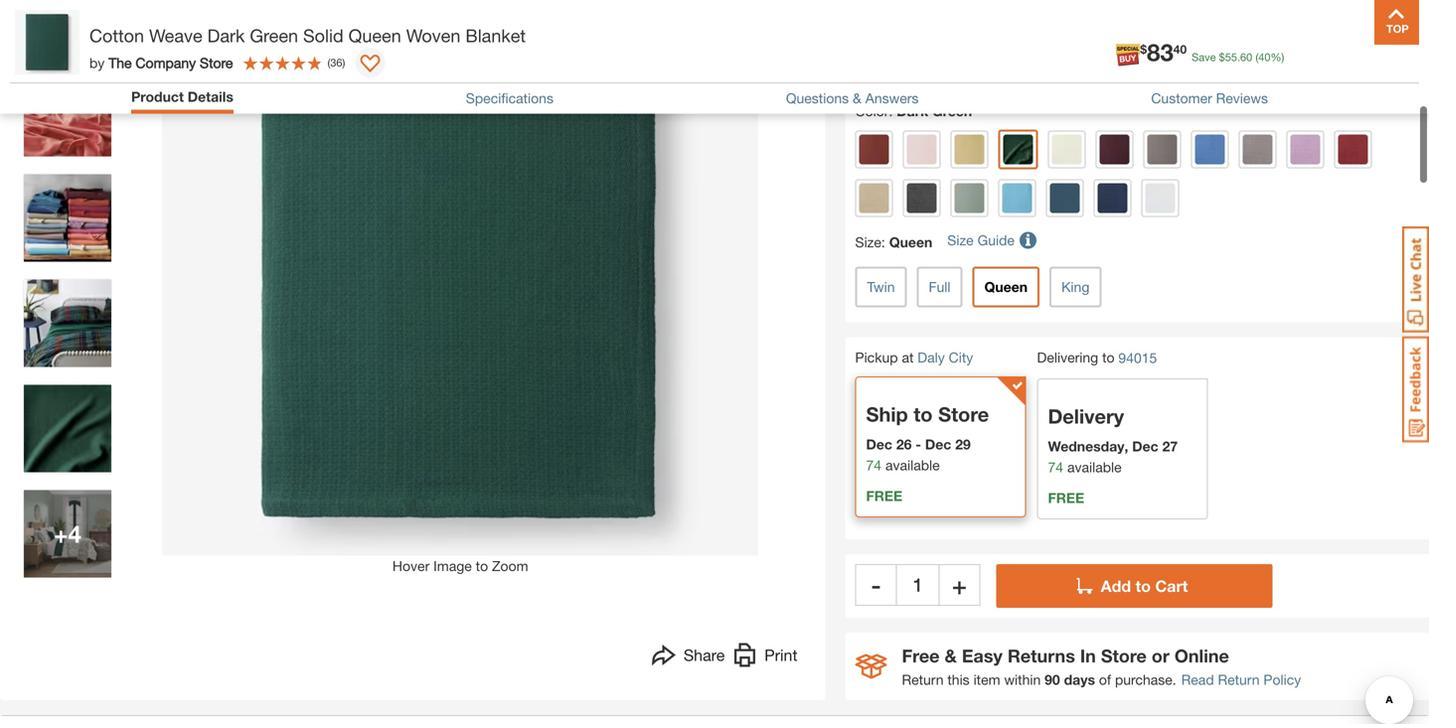 Task type: vqa. For each thing, say whether or not it's contained in the screenshot.
the leftmost 'can'
no



Task type: locate. For each thing, give the bounding box(es) containing it.
0 horizontal spatial 74
[[866, 457, 882, 474]]

1 horizontal spatial -
[[916, 436, 921, 453]]

return
[[902, 672, 944, 688], [1218, 672, 1260, 688]]

product details button
[[131, 88, 233, 109], [131, 88, 233, 105]]

1 horizontal spatial available
[[1067, 459, 1122, 476]]

add
[[1101, 577, 1131, 596]]

cart
[[1155, 577, 1188, 596]]

0 vertical spatial green
[[250, 25, 298, 46]]

dark
[[207, 25, 245, 46], [897, 103, 928, 119]]

store
[[200, 54, 233, 71], [938, 403, 989, 426], [1101, 646, 1147, 667]]

94015 link
[[1119, 348, 1157, 369]]

: up twin
[[882, 234, 885, 251]]

to left zoom
[[476, 558, 488, 574]]

specifications button
[[466, 90, 554, 106], [466, 90, 554, 106]]

36
[[330, 56, 342, 69]]

0 vertical spatial queen
[[349, 25, 401, 46]]

size down "sand" image
[[855, 234, 882, 251]]

0 vertical spatial -
[[916, 436, 921, 453]]

0 vertical spatial dark
[[207, 25, 245, 46]]

return down free
[[902, 672, 944, 688]]

dark right weave
[[207, 25, 245, 46]]

days
[[1064, 672, 1095, 688]]

0 vertical spatial +
[[54, 520, 68, 548]]

dec left "29" at right
[[925, 436, 952, 453]]

to right ship
[[914, 403, 933, 426]]

returns
[[1008, 646, 1075, 667]]

purchase.
[[1115, 672, 1177, 688]]

wednesday,
[[1048, 438, 1129, 455]]

74 down ship
[[866, 457, 882, 474]]

free for to
[[866, 488, 903, 504]]

0 vertical spatial :
[[889, 103, 893, 119]]

green up butterscotch image
[[932, 103, 972, 119]]

1 horizontal spatial &
[[945, 646, 957, 667]]

0 vertical spatial store
[[200, 54, 233, 71]]

questions & answers button
[[786, 90, 919, 106], [786, 90, 919, 106]]

1 horizontal spatial store
[[938, 403, 989, 426]]

4
[[68, 520, 81, 548]]

- right 26
[[916, 436, 921, 453]]

+ button
[[939, 565, 981, 606]]

+ inside + button
[[952, 571, 967, 599]]

to for add
[[1136, 577, 1151, 596]]

1 vertical spatial :
[[882, 234, 885, 251]]

60
[[1241, 51, 1253, 64]]

dark green image
[[1003, 135, 1033, 165]]

1 horizontal spatial return
[[1218, 672, 1260, 688]]

: for size
[[882, 234, 885, 251]]

store inside ship to store dec 26 - dec 29 74 available
[[938, 403, 989, 426]]

( 36 )
[[327, 56, 345, 69]]

+
[[54, 520, 68, 548], [952, 571, 967, 599]]

1 horizontal spatial dec
[[925, 436, 952, 453]]

1 vertical spatial dark
[[897, 103, 928, 119]]

0 horizontal spatial -
[[872, 571, 881, 599]]

the company store bed blankets ko33 q dark green 66.4 image
[[24, 385, 111, 473]]

1 horizontal spatial free
[[1048, 490, 1084, 506]]

29
[[955, 436, 971, 453]]

product
[[131, 88, 184, 105]]

or
[[1152, 646, 1170, 667]]

2 vertical spatial store
[[1101, 646, 1147, 667]]

& left the answers
[[853, 90, 862, 106]]

return right the read
[[1218, 672, 1260, 688]]

( right 60 on the right top of the page
[[1256, 51, 1259, 64]]

1 vertical spatial -
[[872, 571, 881, 599]]

dec left 27
[[1132, 438, 1159, 455]]

1 vertical spatial queen
[[889, 234, 933, 251]]

icon image
[[855, 654, 887, 679]]

1 vertical spatial &
[[945, 646, 957, 667]]

1 vertical spatial +
[[952, 571, 967, 599]]

26
[[896, 436, 912, 453]]

&
[[853, 90, 862, 106], [945, 646, 957, 667]]

guide
[[978, 232, 1015, 249]]

dec left 26
[[866, 436, 893, 453]]

- button
[[855, 565, 897, 606]]

auburn image
[[859, 135, 889, 165]]

1 horizontal spatial :
[[889, 103, 893, 119]]

0 horizontal spatial +
[[54, 520, 68, 548]]

save $ 55 . 60 ( 40 %)
[[1192, 51, 1284, 64]]

queen down slate gray image
[[889, 234, 933, 251]]

daly city button
[[918, 349, 973, 366]]

0 horizontal spatial dec
[[866, 436, 893, 453]]

0 horizontal spatial 40
[[1174, 42, 1187, 56]]

1 vertical spatial store
[[938, 403, 989, 426]]

free
[[866, 488, 903, 504], [1048, 490, 1084, 506]]

merlot image
[[1100, 135, 1130, 165]]

king button
[[1050, 267, 1102, 308]]

available
[[886, 457, 940, 474], [1067, 459, 1122, 476]]

0 horizontal spatial dark
[[207, 25, 245, 46]]

to right add
[[1136, 577, 1151, 596]]

27
[[1163, 438, 1178, 455]]

ivory image
[[1052, 135, 1082, 165]]

$
[[1140, 42, 1147, 56], [1219, 51, 1225, 64]]

0 horizontal spatial size
[[855, 234, 882, 251]]

to for delivering
[[1102, 349, 1115, 366]]

0 vertical spatial &
[[853, 90, 862, 106]]

the company store bed blankets ko33 q dark green 40.2 image
[[24, 174, 111, 262]]

1 horizontal spatial size
[[948, 232, 974, 249]]

green for :
[[932, 103, 972, 119]]

2 horizontal spatial dec
[[1132, 438, 1159, 455]]

size : queen
[[855, 234, 933, 251]]

0 horizontal spatial $
[[1140, 42, 1147, 56]]

0 horizontal spatial return
[[902, 672, 944, 688]]

green left solid
[[250, 25, 298, 46]]

queen down guide
[[985, 279, 1028, 295]]

store up of
[[1101, 646, 1147, 667]]

None field
[[897, 565, 939, 606]]

:
[[889, 103, 893, 119], [882, 234, 885, 251]]

$ left save
[[1140, 42, 1147, 56]]

to
[[1102, 349, 1115, 366], [914, 403, 933, 426], [476, 558, 488, 574], [1136, 577, 1151, 596]]

55
[[1225, 51, 1237, 64]]

1 horizontal spatial dark
[[897, 103, 928, 119]]

0 horizontal spatial &
[[853, 90, 862, 106]]

to left 94015
[[1102, 349, 1115, 366]]

40 left save
[[1174, 42, 1187, 56]]

1 horizontal spatial $
[[1219, 51, 1225, 64]]

marine blue image
[[1195, 135, 1225, 165]]

pale lilac image
[[1291, 135, 1320, 165]]

dec
[[866, 436, 893, 453], [925, 436, 952, 453], [1132, 438, 1159, 455]]

2 horizontal spatial store
[[1101, 646, 1147, 667]]

0 horizontal spatial green
[[250, 25, 298, 46]]

store up details
[[200, 54, 233, 71]]

size
[[948, 232, 974, 249], [855, 234, 882, 251]]

within
[[1004, 672, 1041, 688]]

available inside ship to store dec 26 - dec 29 74 available
[[886, 457, 940, 474]]

green for weave
[[250, 25, 298, 46]]

queen
[[349, 25, 401, 46], [889, 234, 933, 251], [985, 279, 1028, 295]]

- up icon
[[872, 571, 881, 599]]

dark up blush image
[[897, 103, 928, 119]]

-
[[916, 436, 921, 453], [872, 571, 881, 599]]

0 horizontal spatial free
[[866, 488, 903, 504]]

2 vertical spatial queen
[[985, 279, 1028, 295]]

& up this
[[945, 646, 957, 667]]

1 vertical spatial green
[[932, 103, 972, 119]]

40 right 60 on the right top of the page
[[1259, 51, 1271, 64]]

(
[[1256, 51, 1259, 64], [327, 56, 330, 69]]

2 horizontal spatial queen
[[985, 279, 1028, 295]]

: up auburn image on the top of page
[[889, 103, 893, 119]]

1 horizontal spatial 74
[[1048, 459, 1064, 476]]

+ for + 4
[[54, 520, 68, 548]]

cotton
[[89, 25, 144, 46]]

queen inside queen button
[[985, 279, 1028, 295]]

twin button
[[855, 267, 907, 308]]

at
[[902, 349, 914, 366]]

1 horizontal spatial (
[[1256, 51, 1259, 64]]

size left guide
[[948, 232, 974, 249]]

to inside delivering to 94015
[[1102, 349, 1115, 366]]

red image
[[1338, 135, 1368, 165]]

83
[[1147, 38, 1174, 66]]

1 horizontal spatial green
[[932, 103, 972, 119]]

green
[[250, 25, 298, 46], [932, 103, 972, 119]]

the company store bed blankets ko33 q dark green 64.0 image
[[24, 0, 111, 51]]

daly
[[918, 349, 945, 366]]

0 horizontal spatial queen
[[349, 25, 401, 46]]

store up "29" at right
[[938, 403, 989, 426]]

74
[[866, 457, 882, 474], [1048, 459, 1064, 476]]

free down 26
[[866, 488, 903, 504]]

display image
[[360, 55, 380, 75]]

1 horizontal spatial +
[[952, 571, 967, 599]]

74 inside ship to store dec 26 - dec 29 74 available
[[866, 457, 882, 474]]

available down wednesday,
[[1067, 459, 1122, 476]]

& for questions
[[853, 90, 862, 106]]

queen button
[[973, 267, 1040, 308]]

to inside add to cart button
[[1136, 577, 1151, 596]]

free & easy returns in store or online return this item within 90 days of purchase. read return policy
[[902, 646, 1301, 688]]

dark for weave
[[207, 25, 245, 46]]

& inside free & easy returns in store or online return this item within 90 days of purchase. read return policy
[[945, 646, 957, 667]]

size inside button
[[948, 232, 974, 249]]

ship to store dec 26 - dec 29 74 available
[[866, 403, 989, 474]]

company
[[136, 54, 196, 71]]

live chat image
[[1402, 227, 1429, 333]]

to inside ship to store dec 26 - dec 29 74 available
[[914, 403, 933, 426]]

product image image
[[15, 10, 80, 75]]

available down 26
[[886, 457, 940, 474]]

( left )
[[327, 56, 330, 69]]

0 horizontal spatial available
[[886, 457, 940, 474]]

mocha image
[[1148, 135, 1177, 165]]

free down wednesday,
[[1048, 490, 1084, 506]]

- inside button
[[872, 571, 881, 599]]

$ left .
[[1219, 51, 1225, 64]]

0 horizontal spatial :
[[882, 234, 885, 251]]

74 down wednesday,
[[1048, 459, 1064, 476]]

queen up display icon
[[349, 25, 401, 46]]

item
[[974, 672, 1000, 688]]

weave
[[149, 25, 202, 46]]

twin
[[867, 279, 895, 295]]

.
[[1237, 51, 1241, 64]]

& for free
[[945, 646, 957, 667]]

add to cart
[[1101, 577, 1188, 596]]

1 horizontal spatial queen
[[889, 234, 933, 251]]

$ inside $ 83 40
[[1140, 42, 1147, 56]]



Task type: describe. For each thing, give the bounding box(es) containing it.
by
[[89, 54, 105, 71]]

specifications
[[466, 90, 554, 106]]

share
[[684, 646, 725, 665]]

save
[[1192, 51, 1216, 64]]

90
[[1045, 672, 1060, 688]]

woven
[[406, 25, 461, 46]]

full
[[929, 279, 951, 295]]

the company store bed blankets ko33 q dark green e1.1 image
[[24, 69, 111, 157]]

- inside ship to store dec 26 - dec 29 74 available
[[916, 436, 921, 453]]

share button
[[652, 644, 725, 673]]

the company store bed blankets ko33 q dark green 77.5 image
[[24, 490, 111, 578]]

in
[[1080, 646, 1096, 667]]

online
[[1175, 646, 1229, 667]]

policy
[[1264, 672, 1301, 688]]

1 return from the left
[[902, 672, 944, 688]]

)
[[342, 56, 345, 69]]

%)
[[1271, 51, 1284, 64]]

zoom
[[492, 558, 528, 574]]

$ 83 40
[[1140, 38, 1187, 66]]

slate gray image
[[907, 183, 937, 213]]

city
[[949, 349, 973, 366]]

customer reviews
[[1151, 90, 1268, 106]]

details
[[188, 88, 233, 105]]

read return policy link
[[1182, 670, 1301, 691]]

0 horizontal spatial (
[[327, 56, 330, 69]]

size guide button
[[948, 222, 1040, 259]]

blush image
[[907, 135, 937, 165]]

2 return from the left
[[1218, 672, 1260, 688]]

teal image
[[1050, 183, 1080, 213]]

by the company store
[[89, 54, 233, 71]]

to for ship
[[914, 403, 933, 426]]

94015
[[1119, 350, 1157, 366]]

of
[[1099, 672, 1111, 688]]

delivery
[[1048, 404, 1124, 428]]

blanket
[[466, 25, 526, 46]]

reviews
[[1216, 90, 1268, 106]]

cotton weave dark green solid queen woven blanket
[[89, 25, 526, 46]]

delivery wednesday, dec 27 74 available
[[1048, 404, 1178, 476]]

read
[[1182, 672, 1214, 688]]

turquoise image
[[1002, 183, 1032, 213]]

size for size : queen
[[855, 234, 882, 251]]

to inside hover image to zoom button
[[476, 558, 488, 574]]

ship
[[866, 403, 908, 426]]

0 horizontal spatial store
[[200, 54, 233, 71]]

pickup
[[855, 349, 898, 366]]

1 horizontal spatial 40
[[1259, 51, 1271, 64]]

top button
[[1375, 0, 1419, 45]]

free for wednesday,
[[1048, 490, 1084, 506]]

sand image
[[859, 183, 889, 213]]

delivering
[[1037, 349, 1099, 366]]

hover image to zoom button
[[162, 0, 759, 577]]

: for color
[[889, 103, 893, 119]]

product details
[[131, 88, 233, 105]]

size for size guide
[[948, 232, 974, 249]]

+ 4
[[54, 520, 81, 548]]

image
[[433, 558, 472, 574]]

free
[[902, 646, 940, 667]]

74 inside delivery wednesday, dec 27 74 available
[[1048, 459, 1064, 476]]

color : dark green
[[855, 103, 972, 119]]

size guide
[[948, 232, 1015, 249]]

easy
[[962, 646, 1003, 667]]

store inside free & easy returns in store or online return this item within 90 days of purchase. read return policy
[[1101, 646, 1147, 667]]

thyme image
[[955, 183, 985, 213]]

available inside delivery wednesday, dec 27 74 available
[[1067, 459, 1122, 476]]

feedback link image
[[1402, 336, 1429, 443]]

delivering to 94015
[[1037, 349, 1157, 366]]

the company store bed blankets ko33 q dark green a0.3 image
[[24, 280, 111, 367]]

answers
[[865, 90, 919, 106]]

+ for +
[[952, 571, 967, 599]]

mineral gray image
[[1243, 135, 1273, 165]]

dec inside delivery wednesday, dec 27 74 available
[[1132, 438, 1159, 455]]

color
[[855, 103, 889, 119]]

print
[[765, 646, 798, 665]]

this
[[948, 672, 970, 688]]

butterscotch image
[[955, 135, 985, 165]]

white image
[[1146, 183, 1175, 213]]

king
[[1062, 279, 1090, 295]]

questions
[[786, 90, 849, 106]]

hover image to zoom
[[393, 558, 528, 574]]

solid
[[303, 25, 344, 46]]

the
[[109, 54, 132, 71]]

40 inside $ 83 40
[[1174, 42, 1187, 56]]

true navy image
[[1098, 183, 1128, 213]]

hover
[[393, 558, 430, 574]]

dark for :
[[897, 103, 928, 119]]

pickup at daly city
[[855, 349, 973, 366]]

print button
[[733, 644, 798, 673]]

customer
[[1151, 90, 1212, 106]]

add to cart button
[[996, 565, 1273, 608]]

full button
[[917, 267, 963, 308]]

questions & answers
[[786, 90, 919, 106]]



